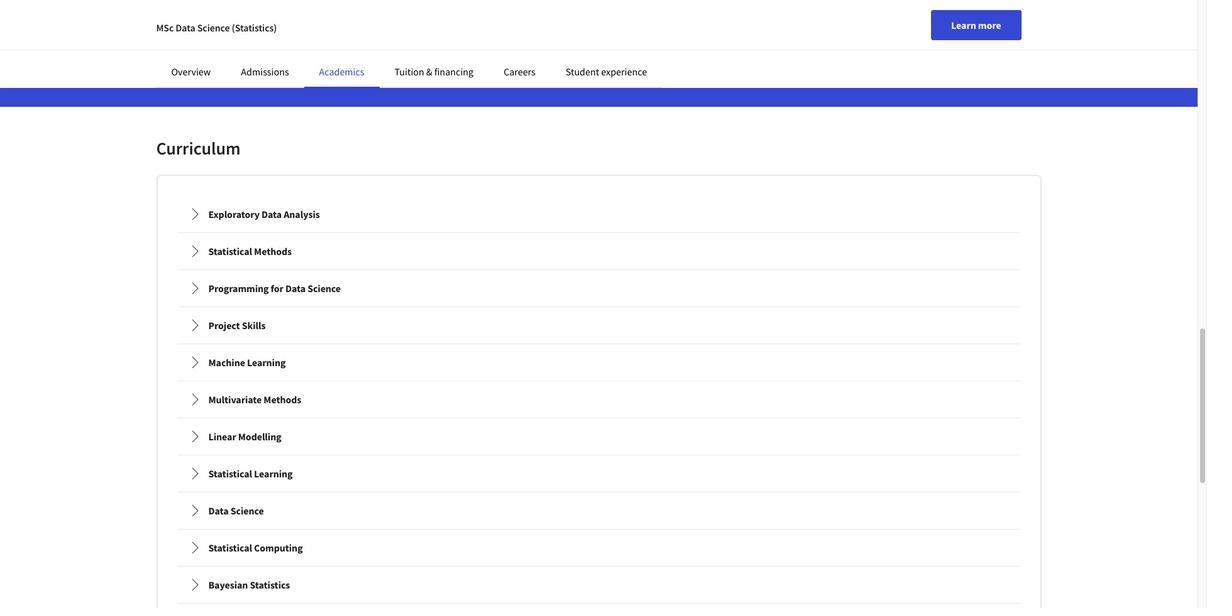 Task type: vqa. For each thing, say whether or not it's contained in the screenshot.
READINESS at the left
no



Task type: describe. For each thing, give the bounding box(es) containing it.
student experience
[[566, 65, 647, 78]]

learning for statistical
[[254, 468, 293, 480]]

0 vertical spatial analysis
[[232, 10, 268, 23]]

you
[[189, 57, 204, 69]]

project skills button
[[178, 308, 1020, 343]]

curriculum
[[156, 137, 240, 160]]

bayesian
[[208, 579, 248, 592]]

skill
[[440, 41, 457, 54]]

learning inside learning data analysis and how to bring data to life is a sought-after skill in every industry. in this course, you will learn how to analyse and investigate data sets and explore ways to visualise data.
[[156, 41, 193, 54]]

investigate
[[330, 57, 375, 69]]

project
[[208, 319, 240, 332]]

explore
[[435, 57, 466, 69]]

learn more button
[[931, 10, 1021, 40]]

student experience link
[[566, 65, 647, 78]]

a
[[380, 41, 385, 54]]

statistical learning button
[[178, 456, 1020, 492]]

life
[[356, 41, 369, 54]]

programming for data science
[[208, 282, 341, 295]]

linear modelling button
[[178, 419, 1020, 455]]

2 horizontal spatial and
[[417, 57, 433, 69]]

exploratory inside dropdown button
[[208, 208, 260, 221]]

0 horizontal spatial and
[[252, 41, 268, 54]]

experience
[[601, 65, 647, 78]]

academics
[[319, 65, 364, 78]]

statistical learning
[[208, 468, 293, 480]]

linear modelling
[[208, 431, 281, 443]]

admissions link
[[241, 65, 289, 78]]

learn
[[223, 57, 245, 69]]

&
[[426, 65, 432, 78]]

in
[[459, 41, 467, 54]]

more
[[978, 19, 1001, 31]]

for
[[271, 282, 283, 295]]

overview link
[[171, 65, 211, 78]]

financing
[[434, 65, 474, 78]]

is
[[371, 41, 378, 54]]

sets
[[398, 57, 415, 69]]

data right for
[[285, 282, 306, 295]]

bring
[[301, 41, 323, 54]]

course,
[[156, 57, 187, 69]]

learn
[[951, 19, 976, 31]]

2 horizontal spatial science
[[308, 282, 341, 295]]

machine learning button
[[178, 345, 1020, 380]]

statistical computing
[[208, 542, 303, 555]]

exploratory data analysis link
[[156, 10, 268, 23]]

linear
[[208, 431, 236, 443]]

data science button
[[178, 494, 1020, 529]]

overview
[[171, 65, 211, 78]]

every
[[469, 41, 492, 54]]

msc
[[156, 21, 174, 34]]

ways
[[468, 57, 489, 69]]

will
[[206, 57, 221, 69]]

multivariate
[[208, 394, 262, 406]]

2 horizontal spatial data
[[377, 57, 396, 69]]

skills
[[242, 319, 266, 332]]

0 horizontal spatial how
[[247, 57, 265, 69]]

data.
[[540, 57, 562, 69]]

project skills
[[208, 319, 266, 332]]

2 vertical spatial science
[[231, 505, 264, 517]]



Task type: locate. For each thing, give the bounding box(es) containing it.
data
[[209, 10, 230, 23], [176, 21, 195, 34], [262, 208, 282, 221], [285, 282, 306, 295], [208, 505, 229, 517]]

exploratory up course,
[[156, 10, 207, 23]]

this
[[543, 41, 559, 54]]

1 statistical from the top
[[208, 245, 252, 258]]

methods inside dropdown button
[[254, 245, 292, 258]]

methods for multivariate methods
[[264, 394, 301, 406]]

exploratory data analysis up the statistical methods
[[208, 208, 320, 221]]

analysis
[[216, 41, 250, 54]]

statistical for statistical methods
[[208, 245, 252, 258]]

statistical
[[208, 245, 252, 258], [208, 468, 252, 480], [208, 542, 252, 555]]

data inside dropdown button
[[262, 208, 282, 221]]

0 vertical spatial methods
[[254, 245, 292, 258]]

visualise
[[502, 57, 538, 69]]

to left analyse
[[267, 57, 275, 69]]

science up analysis
[[197, 21, 230, 34]]

methods
[[254, 245, 292, 258], [264, 394, 301, 406]]

programming
[[208, 282, 269, 295]]

statistical methods button
[[178, 234, 1020, 269]]

0 horizontal spatial analysis
[[232, 10, 268, 23]]

1 horizontal spatial exploratory
[[208, 208, 260, 221]]

and down after
[[417, 57, 433, 69]]

data
[[195, 41, 214, 54], [325, 41, 343, 54], [377, 57, 396, 69]]

statistical for statistical learning
[[208, 468, 252, 480]]

1 vertical spatial exploratory
[[208, 208, 260, 221]]

1 horizontal spatial analysis
[[284, 208, 320, 221]]

exploratory up the statistical methods
[[208, 208, 260, 221]]

0 vertical spatial how
[[270, 41, 288, 54]]

1 vertical spatial statistical
[[208, 468, 252, 480]]

computing
[[254, 542, 303, 555]]

statistical up data science
[[208, 468, 252, 480]]

statistical computing button
[[178, 531, 1020, 566]]

methods inside "dropdown button"
[[264, 394, 301, 406]]

to left life
[[345, 41, 354, 54]]

data down a
[[377, 57, 396, 69]]

data up you
[[195, 41, 214, 54]]

sought-
[[387, 41, 419, 54]]

bayesian statistics
[[208, 579, 290, 592]]

1 vertical spatial exploratory data analysis
[[208, 208, 320, 221]]

analysis inside dropdown button
[[284, 208, 320, 221]]

machine
[[208, 357, 245, 369]]

programming for data science button
[[178, 271, 1020, 306]]

data right bring
[[325, 41, 343, 54]]

learning up multivariate methods
[[247, 357, 286, 369]]

statistical methods
[[208, 245, 292, 258]]

modelling
[[238, 431, 281, 443]]

data up analysis
[[209, 10, 230, 23]]

and down (statistics)
[[252, 41, 268, 54]]

admissions
[[241, 65, 289, 78]]

industry.
[[494, 41, 531, 54]]

1 horizontal spatial and
[[312, 57, 328, 69]]

in
[[533, 41, 541, 54]]

methods up modelling
[[264, 394, 301, 406]]

learning data analysis and how to bring data to life is a sought-after skill in every industry. in this course, you will learn how to analyse and investigate data sets and explore ways to visualise data.
[[156, 41, 562, 69]]

learning down modelling
[[254, 468, 293, 480]]

3 statistical from the top
[[208, 542, 252, 555]]

exploratory data analysis inside dropdown button
[[208, 208, 320, 221]]

and
[[252, 41, 268, 54], [312, 57, 328, 69], [417, 57, 433, 69]]

exploratory
[[156, 10, 207, 23], [208, 208, 260, 221]]

data up the statistical methods
[[262, 208, 282, 221]]

methods up programming for data science
[[254, 245, 292, 258]]

0 vertical spatial statistical
[[208, 245, 252, 258]]

machine learning
[[208, 357, 286, 369]]

learning
[[156, 41, 193, 54], [247, 357, 286, 369], [254, 468, 293, 480]]

how
[[270, 41, 288, 54], [247, 57, 265, 69]]

1 vertical spatial how
[[247, 57, 265, 69]]

analyse
[[277, 57, 310, 69]]

data down statistical learning
[[208, 505, 229, 517]]

1 horizontal spatial data
[[325, 41, 343, 54]]

0 vertical spatial learning
[[156, 41, 193, 54]]

analysis
[[232, 10, 268, 23], [284, 208, 320, 221]]

0 horizontal spatial exploratory
[[156, 10, 207, 23]]

science
[[197, 21, 230, 34], [308, 282, 341, 295], [231, 505, 264, 517]]

learning for machine
[[247, 357, 286, 369]]

to
[[290, 41, 299, 54], [345, 41, 354, 54], [267, 57, 275, 69], [491, 57, 500, 69]]

bayesian statistics button
[[178, 568, 1020, 603]]

tuition
[[395, 65, 424, 78]]

0 vertical spatial exploratory
[[156, 10, 207, 23]]

2 vertical spatial learning
[[254, 468, 293, 480]]

2 statistical from the top
[[208, 468, 252, 480]]

learning up course,
[[156, 41, 193, 54]]

exploratory data analysis up analysis
[[156, 10, 268, 23]]

and down bring
[[312, 57, 328, 69]]

science down statistical learning
[[231, 505, 264, 517]]

careers
[[504, 65, 536, 78]]

1 vertical spatial methods
[[264, 394, 301, 406]]

statistics
[[250, 579, 290, 592]]

to right "ways"
[[491, 57, 500, 69]]

1 vertical spatial learning
[[247, 357, 286, 369]]

exploratory data analysis
[[156, 10, 268, 23], [208, 208, 320, 221]]

methods for statistical methods
[[254, 245, 292, 258]]

to up analyse
[[290, 41, 299, 54]]

statistical up bayesian
[[208, 542, 252, 555]]

(statistics)
[[232, 21, 277, 34]]

student
[[566, 65, 599, 78]]

msc data science (statistics)
[[156, 21, 277, 34]]

1 horizontal spatial science
[[231, 505, 264, 517]]

tuition & financing
[[395, 65, 474, 78]]

0 horizontal spatial data
[[195, 41, 214, 54]]

0 vertical spatial exploratory data analysis
[[156, 10, 268, 23]]

multivariate methods
[[208, 394, 301, 406]]

data right msc
[[176, 21, 195, 34]]

1 vertical spatial science
[[308, 282, 341, 295]]

0 horizontal spatial science
[[197, 21, 230, 34]]

how up analyse
[[270, 41, 288, 54]]

1 vertical spatial analysis
[[284, 208, 320, 221]]

2 vertical spatial statistical
[[208, 542, 252, 555]]

1 horizontal spatial how
[[270, 41, 288, 54]]

0 vertical spatial science
[[197, 21, 230, 34]]

multivariate methods button
[[178, 382, 1020, 417]]

science right for
[[308, 282, 341, 295]]

exploratory data analysis button
[[178, 197, 1020, 232]]

learn more
[[951, 19, 1001, 31]]

after
[[419, 41, 438, 54]]

careers link
[[504, 65, 536, 78]]

statistical for statistical computing
[[208, 542, 252, 555]]

data science
[[208, 505, 264, 517]]

how right learn
[[247, 57, 265, 69]]

academics link
[[319, 65, 364, 78]]

tuition & financing link
[[395, 65, 474, 78]]

statistical up the programming on the left top
[[208, 245, 252, 258]]



